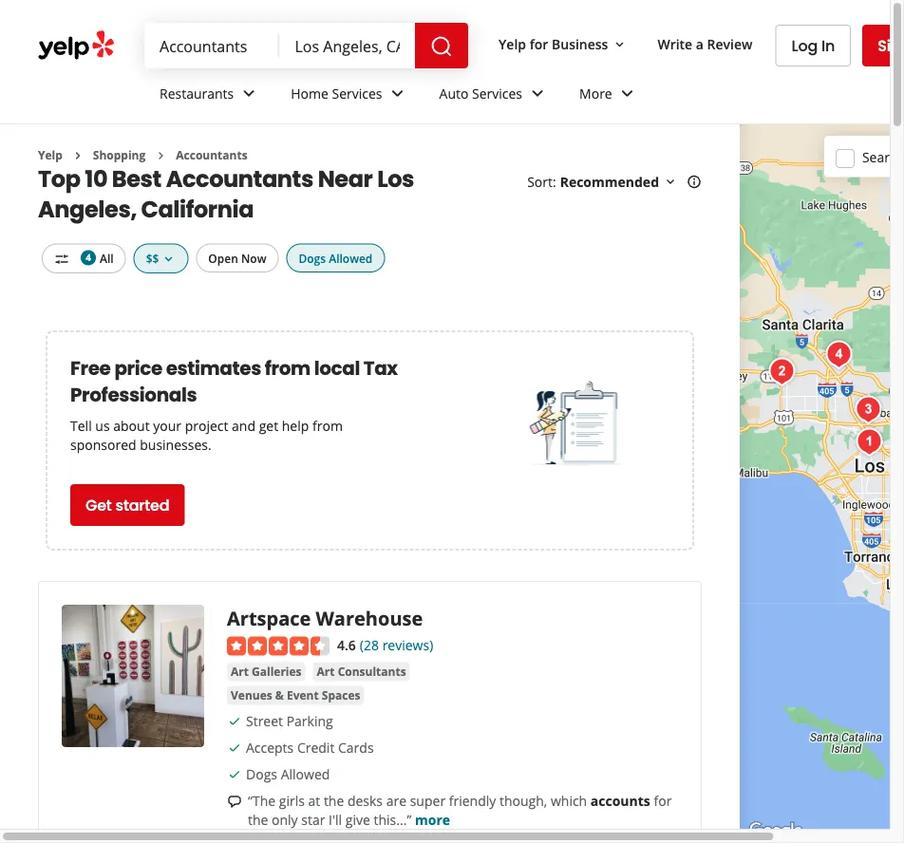 Task type: vqa. For each thing, say whether or not it's contained in the screenshot.
Services for Auto Services
yes



Task type: locate. For each thing, give the bounding box(es) containing it.
allowed down near
[[329, 250, 373, 266]]

art galleries button
[[227, 662, 305, 681]]

1 none field from the left
[[160, 35, 265, 56]]

1 vertical spatial dogs allowed
[[246, 766, 330, 784]]

artspace warehouse link
[[227, 605, 423, 631]]

0 horizontal spatial from
[[265, 355, 310, 382]]

24 chevron down v2 image
[[386, 82, 409, 105], [526, 82, 549, 105], [616, 82, 639, 105]]

angeles,
[[38, 193, 137, 225]]

estimates
[[166, 355, 261, 382]]

get
[[259, 416, 278, 434]]

from left local
[[265, 355, 310, 382]]

16 checkmark v2 image
[[227, 714, 242, 729], [227, 741, 242, 756], [227, 767, 242, 782]]

services right home
[[332, 84, 382, 102]]

art for consultants
[[317, 664, 335, 680]]

are
[[386, 792, 407, 810]]

log in
[[792, 35, 835, 57]]

tax
[[364, 355, 398, 382]]

24 chevron down v2 image inside home services link
[[386, 82, 409, 105]]

open now button
[[196, 244, 279, 273]]

24 chevron down v2 image left auto
[[386, 82, 409, 105]]

1 vertical spatial for
[[654, 792, 672, 810]]

1 vertical spatial yelp
[[38, 147, 63, 163]]

0 vertical spatial the
[[324, 792, 344, 810]]

1 vertical spatial allowed
[[281, 766, 330, 784]]

0 vertical spatial for
[[530, 35, 548, 53]]

1 horizontal spatial dogs
[[299, 250, 326, 266]]

help
[[282, 416, 309, 434]]

art consultants venues & event spaces
[[231, 664, 406, 703]]

art up venues
[[231, 664, 249, 680]]

0 horizontal spatial 24 chevron down v2 image
[[386, 82, 409, 105]]

1 art from the left
[[231, 664, 249, 680]]

allowed down accepts credit cards
[[281, 766, 330, 784]]

more
[[579, 84, 612, 102]]

2 horizontal spatial 24 chevron down v2 image
[[616, 82, 639, 105]]

consultants
[[338, 664, 406, 680]]

parking
[[286, 712, 333, 730]]

for inside button
[[530, 35, 548, 53]]

sign link
[[863, 25, 904, 66]]

in
[[822, 35, 835, 57]]

16 checkmark v2 image left accepts
[[227, 741, 242, 756]]

16 chevron down v2 image right business
[[612, 37, 627, 52]]

16 checkmark v2 image left street
[[227, 714, 242, 729]]

yelp left 16 chevron right v2 image at the left top of the page
[[38, 147, 63, 163]]

filters group
[[38, 244, 389, 273]]

from
[[265, 355, 310, 382], [312, 416, 343, 434]]

yelp for business
[[499, 35, 608, 53]]

16 checkmark v2 image for accepts credit cards
[[227, 741, 242, 756]]

1 horizontal spatial from
[[312, 416, 343, 434]]

1 horizontal spatial 24 chevron down v2 image
[[526, 82, 549, 105]]

1 horizontal spatial for
[[654, 792, 672, 810]]

2 services from the left
[[472, 84, 522, 102]]

16 chevron down v2 image
[[663, 175, 678, 190]]

None field
[[160, 35, 265, 56], [295, 35, 400, 56]]

sign
[[878, 35, 904, 56]]

yelp inside yelp for business button
[[499, 35, 526, 53]]

1 horizontal spatial services
[[472, 84, 522, 102]]

1 vertical spatial 16 checkmark v2 image
[[227, 741, 242, 756]]

art up "spaces"
[[317, 664, 335, 680]]

recommended button
[[560, 173, 678, 191]]

1 horizontal spatial 16 chevron down v2 image
[[612, 37, 627, 52]]

accountants
[[176, 147, 248, 163], [166, 163, 313, 195]]

home services link
[[276, 68, 424, 123]]

dogs
[[299, 250, 326, 266], [246, 766, 277, 784]]

"the girls at the desks are super friendly though, which accounts
[[248, 792, 650, 810]]

0 horizontal spatial services
[[332, 84, 382, 102]]

artspace
[[227, 605, 311, 631]]

16 checkmark v2 image for dogs allowed
[[227, 767, 242, 782]]

art consultants link
[[313, 662, 410, 681]]

the up i'll
[[324, 792, 344, 810]]

rv nuccio & associates image
[[850, 391, 888, 429]]

16 chevron down v2 image right $$
[[161, 252, 176, 267]]

price
[[114, 355, 162, 382]]

0 horizontal spatial 16 chevron down v2 image
[[161, 252, 176, 267]]

google image
[[745, 819, 807, 843]]

1 vertical spatial from
[[312, 416, 343, 434]]

0 horizontal spatial art
[[231, 664, 249, 680]]

your
[[153, 416, 181, 434]]

1 16 checkmark v2 image from the top
[[227, 714, 242, 729]]

&
[[275, 688, 284, 703]]

allowed inside button
[[329, 250, 373, 266]]

dogs allowed up girls
[[246, 766, 330, 784]]

16 info v2 image
[[687, 174, 702, 190]]

the
[[324, 792, 344, 810], [248, 811, 268, 829]]

None search field
[[144, 23, 472, 68]]

24 chevron down v2 image inside more link
[[616, 82, 639, 105]]

2 24 chevron down v2 image from the left
[[526, 82, 549, 105]]

tell
[[70, 416, 92, 434]]

yelp up business categories element
[[499, 35, 526, 53]]

3 16 checkmark v2 image from the top
[[227, 767, 242, 782]]

2 vertical spatial 16 checkmark v2 image
[[227, 767, 242, 782]]

yelp
[[499, 35, 526, 53], [38, 147, 63, 163]]

1 vertical spatial the
[[248, 811, 268, 829]]

0 vertical spatial from
[[265, 355, 310, 382]]

0 vertical spatial allowed
[[329, 250, 373, 266]]

shopping
[[93, 147, 146, 163]]

0 vertical spatial dogs
[[299, 250, 326, 266]]

1 services from the left
[[332, 84, 382, 102]]

accountants up open now button
[[166, 163, 313, 195]]

yelp for business button
[[491, 27, 635, 61]]

1 horizontal spatial art
[[317, 664, 335, 680]]

1 horizontal spatial the
[[324, 792, 344, 810]]

0 horizontal spatial yelp
[[38, 147, 63, 163]]

none field up home services
[[295, 35, 400, 56]]

and
[[232, 416, 256, 434]]

search
[[862, 148, 904, 166]]

0 vertical spatial yelp
[[499, 35, 526, 53]]

write a review link
[[650, 27, 760, 61]]

services for home services
[[332, 84, 382, 102]]

art inside button
[[231, 664, 249, 680]]

restaurants
[[160, 84, 234, 102]]

services
[[332, 84, 382, 102], [472, 84, 522, 102]]

4 all
[[86, 250, 114, 266]]

from right help
[[312, 416, 343, 434]]

16 chevron right v2 image
[[70, 148, 85, 163]]

dogs allowed down near
[[299, 250, 373, 266]]

auto services
[[439, 84, 522, 102]]

get started button
[[70, 484, 185, 526]]

i'll
[[329, 811, 342, 829]]

0 vertical spatial 16 chevron down v2 image
[[612, 37, 627, 52]]

top
[[38, 163, 80, 195]]

for
[[530, 35, 548, 53], [654, 792, 672, 810]]

auto
[[439, 84, 469, 102]]

services right auto
[[472, 84, 522, 102]]

free price estimates from local tax professionals tell us about your project and get help from sponsored businesses.
[[70, 355, 398, 453]]

map region
[[704, 117, 904, 843]]

star
[[301, 811, 325, 829]]

0 vertical spatial dogs allowed
[[299, 250, 373, 266]]

1 horizontal spatial none field
[[295, 35, 400, 56]]

16 checkmark v2 image up 16 speech v2 image
[[227, 767, 242, 782]]

1 horizontal spatial artspace warehouse image
[[851, 423, 889, 461]]

log in link
[[776, 25, 851, 66]]

more
[[415, 811, 450, 829]]

the down "the
[[248, 811, 268, 829]]

near
[[318, 163, 373, 195]]

1 vertical spatial dogs
[[246, 766, 277, 784]]

1 24 chevron down v2 image from the left
[[386, 82, 409, 105]]

allowed
[[329, 250, 373, 266], [281, 766, 330, 784]]

16 checkmark v2 image for street parking
[[227, 714, 242, 729]]

at
[[308, 792, 320, 810]]

warehouse
[[316, 605, 423, 631]]

for right the accounts
[[654, 792, 672, 810]]

0 horizontal spatial for
[[530, 35, 548, 53]]

business categories element
[[144, 68, 904, 123]]

0 horizontal spatial none field
[[160, 35, 265, 56]]

get
[[85, 495, 112, 516]]

art
[[231, 664, 249, 680], [317, 664, 335, 680]]

dogs right "now"
[[299, 250, 326, 266]]

0 vertical spatial 16 checkmark v2 image
[[227, 714, 242, 729]]

0 horizontal spatial artspace warehouse image
[[62, 605, 204, 747]]

2 art from the left
[[317, 664, 335, 680]]

0 horizontal spatial the
[[248, 811, 268, 829]]

24 chevron down v2 image down "yelp for business"
[[526, 82, 549, 105]]

dogs allowed
[[299, 250, 373, 266], [246, 766, 330, 784]]

art for galleries
[[231, 664, 249, 680]]

galleries
[[252, 664, 302, 680]]

dogs allowed inside button
[[299, 250, 373, 266]]

24 chevron down v2 image inside auto services link
[[526, 82, 549, 105]]

16 chevron down v2 image inside $$ dropdown button
[[161, 252, 176, 267]]

get started
[[85, 495, 169, 516]]

3 24 chevron down v2 image from the left
[[616, 82, 639, 105]]

1 vertical spatial 16 chevron down v2 image
[[161, 252, 176, 267]]

review
[[707, 35, 753, 53]]

street parking
[[246, 712, 333, 730]]

none field up the restaurants
[[160, 35, 265, 56]]

16 chevron down v2 image inside yelp for business button
[[612, 37, 627, 52]]

give
[[346, 811, 370, 829]]

24 chevron down v2 image right more
[[616, 82, 639, 105]]

dogs up "the
[[246, 766, 277, 784]]

reviews)
[[382, 636, 433, 654]]

home services
[[291, 84, 382, 102]]

art inside art consultants venues & event spaces
[[317, 664, 335, 680]]

16 chevron down v2 image
[[612, 37, 627, 52], [161, 252, 176, 267]]

1 horizontal spatial yelp
[[499, 35, 526, 53]]

artspace warehouse image
[[851, 423, 889, 461], [62, 605, 204, 747]]

2 16 checkmark v2 image from the top
[[227, 741, 242, 756]]

for left business
[[530, 35, 548, 53]]

shopping link
[[93, 147, 146, 163]]

2 none field from the left
[[295, 35, 400, 56]]

dogs allowed button
[[286, 244, 385, 273]]

(28
[[360, 636, 379, 654]]

business
[[552, 35, 608, 53]]



Task type: describe. For each thing, give the bounding box(es) containing it.
venues
[[231, 688, 272, 703]]

this..."
[[374, 811, 412, 829]]

$$ button
[[134, 244, 188, 273]]

only
[[272, 811, 298, 829]]

write a review
[[658, 35, 753, 53]]

accounts
[[591, 792, 650, 810]]

super
[[410, 792, 446, 810]]

16 chevron down v2 image for $$
[[161, 252, 176, 267]]

services for auto services
[[472, 84, 522, 102]]

restaurants link
[[144, 68, 276, 123]]

about
[[113, 416, 150, 434]]

log
[[792, 35, 818, 57]]

24 chevron down v2 image for auto services
[[526, 82, 549, 105]]

recommended
[[560, 173, 659, 191]]

16 chevron right v2 image
[[153, 148, 168, 163]]

sponsored
[[70, 435, 136, 453]]

for inside for the only star i'll give this..."
[[654, 792, 672, 810]]

accountants inside top 10 best accountants near los angeles, california
[[166, 163, 313, 195]]

event
[[287, 688, 319, 703]]

local
[[314, 355, 360, 382]]

all
[[100, 250, 114, 266]]

open now
[[208, 250, 266, 266]]

yelp for yelp for business
[[499, 35, 526, 53]]

accountants right 16 chevron right v2 icon
[[176, 147, 248, 163]]

the inside for the only star i'll give this..."
[[248, 811, 268, 829]]

yelp for yelp link
[[38, 147, 63, 163]]

art consultants button
[[313, 662, 410, 681]]

none field find
[[160, 35, 265, 56]]

1 vertical spatial artspace warehouse image
[[62, 605, 204, 747]]

16 chevron down v2 image for yelp for business
[[612, 37, 627, 52]]

though,
[[500, 792, 547, 810]]

24 chevron down v2 image for more
[[616, 82, 639, 105]]

accountants link
[[176, 147, 248, 163]]

(28 reviews) link
[[360, 634, 433, 655]]

for the only star i'll give this..."
[[248, 792, 672, 829]]

Near text field
[[295, 35, 400, 56]]

free price estimates from local tax professionals image
[[530, 377, 624, 472]]

los
[[377, 163, 414, 195]]

"the
[[248, 792, 276, 810]]

0 vertical spatial artspace warehouse image
[[851, 423, 889, 461]]

accepts credit cards
[[246, 739, 374, 757]]

16 speech v2 image
[[227, 794, 242, 810]]

$$
[[146, 250, 159, 266]]

girls
[[279, 792, 305, 810]]

16 filter v2 image
[[54, 252, 69, 267]]

a
[[696, 35, 704, 53]]

venues & event spaces link
[[227, 686, 364, 705]]

write
[[658, 35, 693, 53]]

none field "near"
[[295, 35, 400, 56]]

24 chevron down v2 image for home services
[[386, 82, 409, 105]]

verizon image
[[820, 336, 858, 374]]

desks
[[348, 792, 383, 810]]

home
[[291, 84, 329, 102]]

accepts
[[246, 739, 294, 757]]

free
[[70, 355, 111, 382]]

auto services link
[[424, 68, 564, 123]]

street
[[246, 712, 283, 730]]

open
[[208, 250, 238, 266]]

businesses.
[[140, 435, 212, 453]]

california
[[141, 193, 254, 225]]

which
[[551, 792, 587, 810]]

project
[[185, 416, 228, 434]]

art galleries link
[[227, 662, 305, 681]]

Find text field
[[160, 35, 265, 56]]

4
[[86, 251, 91, 264]]

yelp link
[[38, 147, 63, 163]]

spaces
[[322, 688, 360, 703]]

4.6
[[337, 636, 356, 654]]

0 horizontal spatial dogs
[[246, 766, 277, 784]]

started
[[115, 495, 169, 516]]

4.6 star rating image
[[227, 637, 330, 656]]

24 chevron down v2 image
[[238, 82, 260, 105]]

us
[[95, 416, 110, 434]]

venues & event spaces button
[[227, 686, 364, 705]]

art galleries
[[231, 664, 302, 680]]

4.6 link
[[337, 634, 356, 655]]

top 10 best accountants near los angeles, california
[[38, 163, 414, 225]]

10
[[85, 163, 107, 195]]

dogs inside button
[[299, 250, 326, 266]]

friendly
[[449, 792, 496, 810]]

credit
[[297, 739, 335, 757]]

striving artists framing and art services image
[[763, 353, 801, 391]]

cards
[[338, 739, 374, 757]]

sort:
[[527, 173, 556, 191]]

best
[[112, 163, 161, 195]]

artspace warehouse
[[227, 605, 423, 631]]

more link
[[415, 811, 450, 829]]

search image
[[430, 35, 453, 58]]



